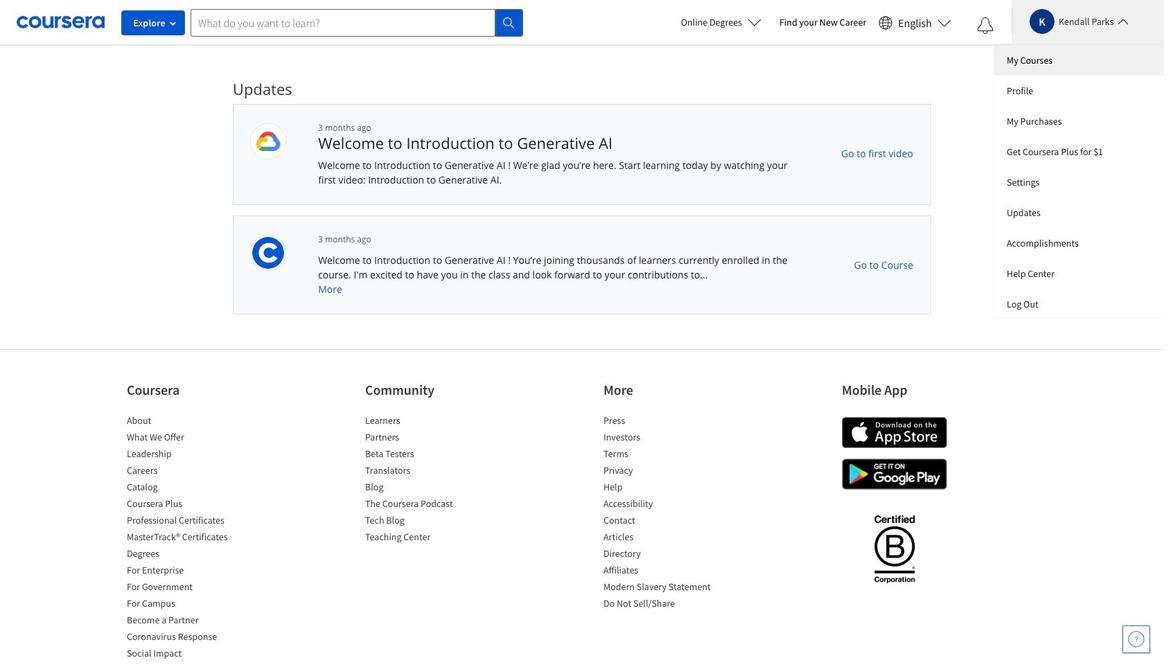Task type: locate. For each thing, give the bounding box(es) containing it.
0 horizontal spatial list
[[127, 414, 245, 663]]

get it on google play image
[[842, 459, 947, 490]]

list item
[[127, 414, 245, 430], [365, 414, 483, 430], [604, 414, 721, 430], [127, 430, 245, 447], [365, 430, 483, 447], [604, 430, 721, 447], [127, 447, 245, 464], [365, 447, 483, 464], [604, 447, 721, 464], [127, 464, 245, 480], [365, 464, 483, 480], [604, 464, 721, 480], [127, 480, 245, 497], [365, 480, 483, 497], [604, 480, 721, 497], [127, 497, 245, 513], [365, 497, 483, 513], [604, 497, 721, 513], [127, 513, 245, 530], [365, 513, 483, 530], [604, 513, 721, 530], [127, 530, 245, 547], [365, 530, 483, 547], [604, 530, 721, 547], [127, 547, 245, 563], [604, 547, 721, 563], [127, 563, 245, 580], [604, 563, 721, 580], [127, 580, 245, 597], [604, 580, 721, 597], [127, 597, 245, 613], [604, 597, 721, 613], [127, 613, 245, 630], [127, 630, 245, 647], [127, 647, 245, 663]]

list
[[127, 414, 245, 663], [365, 414, 483, 547], [604, 414, 721, 613]]

menu
[[994, 45, 1164, 318]]

1 list from the left
[[127, 414, 245, 663]]

1 horizontal spatial list
[[365, 414, 483, 547]]

2 horizontal spatial list
[[604, 414, 721, 613]]

2 list from the left
[[365, 414, 483, 547]]

None search field
[[191, 9, 523, 36]]

coursera image
[[17, 11, 105, 33]]

3 list from the left
[[604, 414, 721, 613]]



Task type: describe. For each thing, give the bounding box(es) containing it.
help center image
[[1128, 631, 1145, 648]]

What do you want to learn? text field
[[191, 9, 495, 36]]

download on the app store image
[[842, 417, 947, 448]]

logo of certified b corporation image
[[866, 507, 923, 590]]



Task type: vqa. For each thing, say whether or not it's contained in the screenshot.
second 'List'
yes



